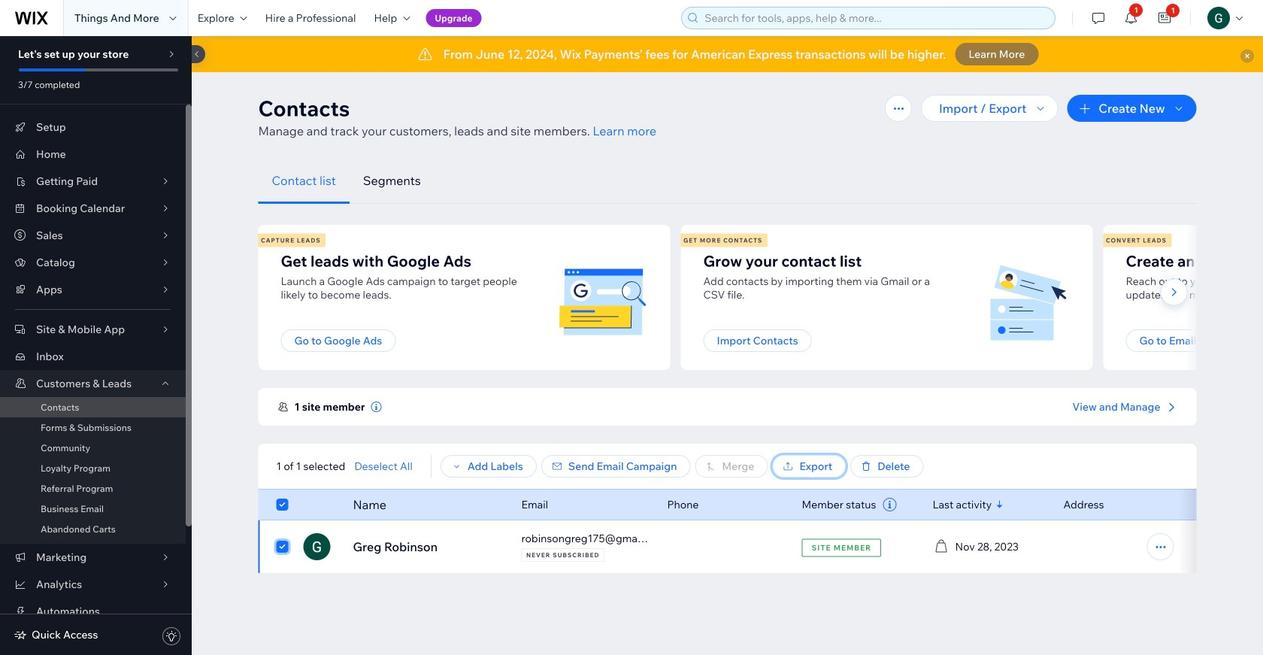 Task type: describe. For each thing, give the bounding box(es) containing it.
Search for tools, apps, help & more... field
[[700, 8, 1051, 29]]



Task type: locate. For each thing, give the bounding box(es) containing it.
sidebar element
[[0, 34, 205, 655]]

alert
[[192, 36, 1263, 72]]

greg robinson image
[[303, 533, 331, 560]]

None checkbox
[[276, 496, 288, 514]]

None checkbox
[[276, 538, 288, 556]]

tab list
[[258, 158, 1197, 204]]

list
[[256, 225, 1263, 379]]



Task type: vqa. For each thing, say whether or not it's contained in the screenshot.
Greg Robinson icon
yes



